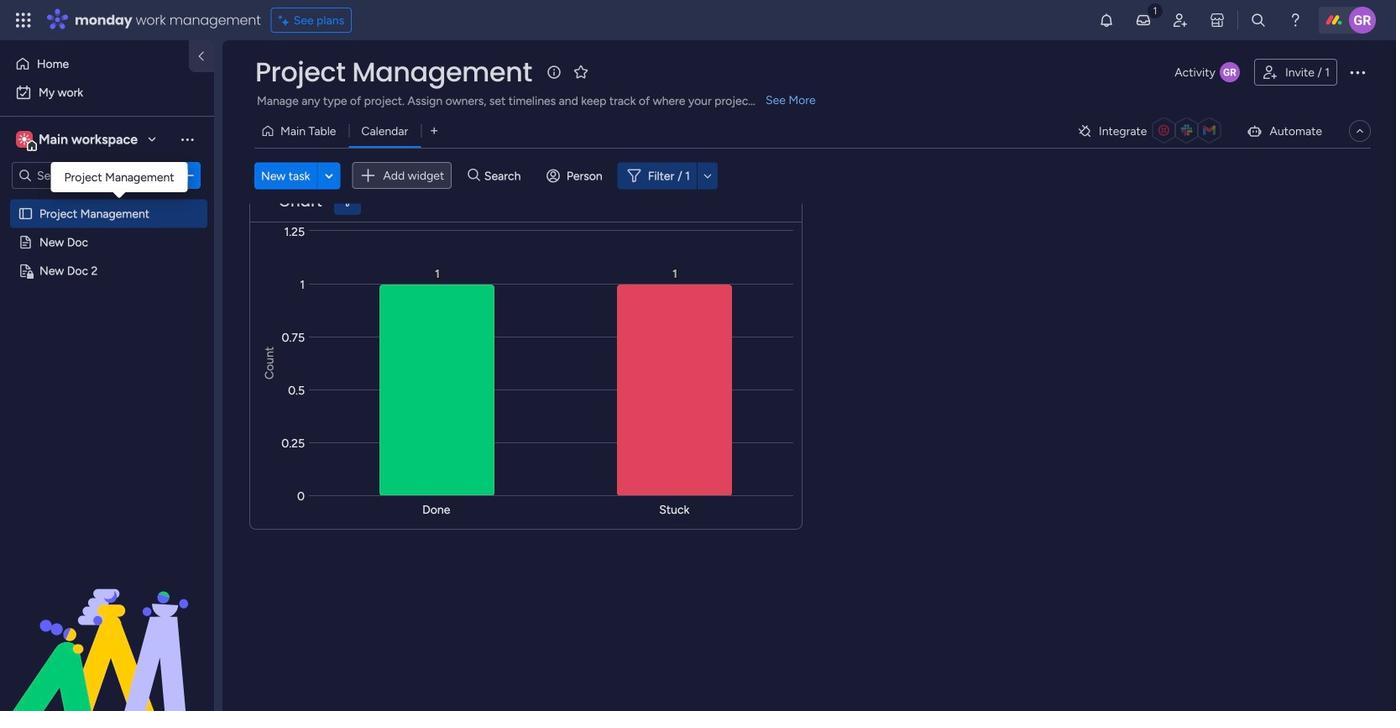 Task type: locate. For each thing, give the bounding box(es) containing it.
invite members image
[[1172, 12, 1189, 29]]

lottie animation element
[[0, 542, 214, 711]]

2 vertical spatial option
[[0, 199, 214, 202]]

None field
[[251, 55, 536, 90], [275, 191, 327, 212], [251, 55, 536, 90], [275, 191, 327, 212]]

options image
[[179, 167, 196, 184]]

help image
[[1287, 12, 1304, 29]]

0 vertical spatial option
[[10, 50, 179, 77]]

add to favorites image
[[573, 63, 589, 80]]

public board image
[[18, 206, 34, 222]]

show board description image
[[544, 64, 564, 81]]

list box
[[0, 196, 214, 512]]

options image
[[1348, 62, 1368, 82]]

option
[[10, 50, 179, 77], [10, 79, 204, 106], [0, 199, 214, 202]]

add view image
[[431, 125, 438, 137]]

workspace options image
[[179, 131, 196, 148]]

Search field
[[480, 164, 531, 187]]

notifications image
[[1098, 12, 1115, 29]]

workspace image
[[16, 130, 33, 149]]

greg robinson image
[[1350, 7, 1376, 34]]



Task type: vqa. For each thing, say whether or not it's contained in the screenshot.
the left NORMAL
no



Task type: describe. For each thing, give the bounding box(es) containing it.
dapulse drag handle 3 image
[[260, 195, 267, 208]]

1 vertical spatial option
[[10, 79, 204, 106]]

arrow down image
[[698, 166, 718, 186]]

workspace selection element
[[16, 129, 140, 151]]

angle down image
[[325, 169, 333, 182]]

select product image
[[15, 12, 32, 29]]

update feed image
[[1135, 12, 1152, 29]]

1 image
[[1148, 1, 1163, 20]]

search everything image
[[1250, 12, 1267, 29]]

see plans image
[[279, 11, 294, 30]]

v2 search image
[[468, 166, 480, 185]]

board activity image
[[1220, 62, 1240, 82]]

Search in workspace field
[[35, 166, 140, 185]]

private board image
[[18, 263, 34, 279]]

public board image
[[18, 234, 34, 250]]

collapse board header image
[[1354, 124, 1367, 138]]

lottie animation image
[[0, 542, 214, 711]]

monday marketplace image
[[1209, 12, 1226, 29]]

workspace image
[[18, 130, 30, 149]]



